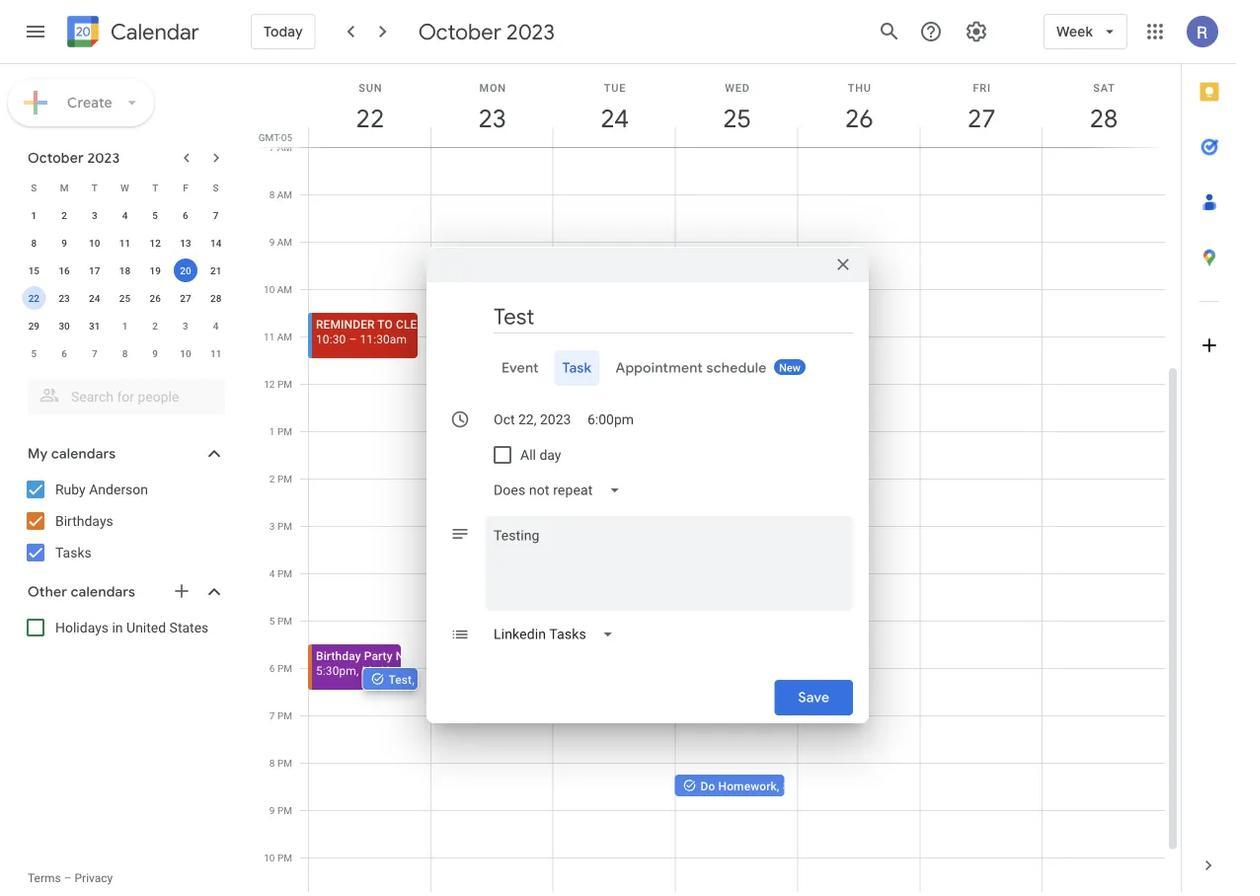 Task type: vqa. For each thing, say whether or not it's contained in the screenshot.


Task type: locate. For each thing, give the bounding box(es) containing it.
0 vertical spatial 22
[[355, 102, 383, 135]]

row group
[[19, 201, 231, 367]]

4 for 4 pm
[[269, 568, 275, 580]]

2 horizontal spatial 5
[[269, 615, 275, 627]]

pm up 3 pm
[[277, 473, 292, 485]]

1 inside grid
[[269, 426, 275, 438]]

6 up 7 pm at the left of the page
[[269, 663, 275, 675]]

0 horizontal spatial 1
[[31, 209, 37, 221]]

5 row from the top
[[19, 284, 231, 312]]

7 pm from the top
[[277, 663, 292, 675]]

0 horizontal spatial tab list
[[442, 351, 853, 386]]

3 down "27" element
[[183, 320, 188, 332]]

2 horizontal spatial –
[[455, 309, 463, 322]]

calendars for other calendars
[[71, 584, 135, 601]]

row up 11 element
[[19, 174, 231, 201]]

2 horizontal spatial 4
[[269, 568, 275, 580]]

3 up 10 element
[[92, 209, 97, 221]]

0 vertical spatial 11
[[119, 237, 131, 249]]

28 down sat on the right of the page
[[1089, 102, 1117, 135]]

5
[[152, 209, 158, 221], [31, 348, 37, 359], [269, 615, 275, 627]]

14
[[210, 237, 222, 249]]

0 vertical spatial 5
[[152, 209, 158, 221]]

, down new
[[412, 673, 415, 687]]

0 horizontal spatial 12
[[150, 237, 161, 249]]

2 vertical spatial 6
[[269, 663, 275, 675]]

26
[[844, 102, 872, 135], [150, 292, 161, 304]]

sat
[[1094, 81, 1116, 94]]

add other calendars image
[[172, 582, 192, 601]]

Start date text field
[[494, 408, 572, 432]]

31 element
[[83, 314, 106, 338]]

am down 7 am
[[277, 189, 292, 200]]

9 for november 9 element
[[152, 348, 158, 359]]

7 up the 8 pm
[[269, 710, 275, 722]]

0 vertical spatial –
[[455, 309, 463, 322]]

0 vertical spatial october 2023
[[418, 18, 555, 45]]

1 horizontal spatial 3
[[183, 320, 188, 332]]

0 horizontal spatial 5
[[31, 348, 37, 359]]

25 down wed
[[722, 102, 750, 135]]

my calendars list
[[4, 474, 245, 569]]

1 horizontal spatial october
[[418, 18, 502, 45]]

27 inside column header
[[967, 102, 995, 135]]

None search field
[[0, 371, 245, 415]]

13
[[180, 237, 191, 249]]

5 inside november 5 element
[[31, 348, 37, 359]]

, inside "birthday party new time 5:30pm , my house"
[[357, 664, 359, 678]]

3
[[92, 209, 97, 221], [183, 320, 188, 332], [269, 520, 275, 532]]

2 horizontal spatial 2
[[269, 473, 275, 485]]

3 for 3 pm
[[269, 520, 275, 532]]

2 vertical spatial 2
[[269, 473, 275, 485]]

am left '10:30'
[[277, 331, 292, 343]]

1 horizontal spatial my
[[362, 664, 378, 678]]

11 for 11 am
[[264, 331, 275, 343]]

5 inside grid
[[269, 615, 275, 627]]

9 down the november 2 element
[[152, 348, 158, 359]]

calendars up ruby
[[51, 445, 116, 463]]

grid
[[253, 64, 1181, 894]]

4 up november 11 element at the left top
[[213, 320, 219, 332]]

None field
[[486, 473, 636, 509], [486, 617, 630, 653], [486, 473, 636, 509], [486, 617, 630, 653]]

– inside campus meeting 10 – 11am
[[455, 309, 463, 322]]

0 vertical spatial october
[[418, 18, 502, 45]]

all day
[[520, 447, 561, 463]]

row up "november 1" element
[[19, 284, 231, 312]]

5:30pm
[[316, 664, 357, 678]]

1 up 15 element
[[31, 209, 37, 221]]

2 vertical spatial 4
[[269, 568, 275, 580]]

12 inside grid
[[264, 378, 275, 390]]

11 down 'november 4' element
[[210, 348, 222, 359]]

15 element
[[22, 259, 46, 282]]

2 vertical spatial 5
[[269, 615, 275, 627]]

9 pm from the top
[[277, 758, 292, 769]]

8 down "november 1" element
[[122, 348, 128, 359]]

4 pm from the top
[[277, 520, 292, 532]]

23 inside row
[[59, 292, 70, 304]]

birthdays
[[55, 513, 113, 529]]

27
[[967, 102, 995, 135], [180, 292, 191, 304]]

22 link
[[348, 96, 393, 141]]

grid containing 22
[[253, 64, 1181, 894]]

0 horizontal spatial my
[[28, 445, 48, 463]]

calendars up "in"
[[71, 584, 135, 601]]

6 down 30 element
[[61, 348, 67, 359]]

pm up the 8 pm
[[277, 710, 292, 722]]

2 row from the top
[[19, 201, 231, 229]]

24 link
[[592, 96, 638, 141]]

2023 up 23 column header
[[507, 18, 555, 45]]

7 left 05
[[269, 141, 275, 153]]

t left f
[[152, 182, 158, 194]]

1 vertical spatial 2
[[152, 320, 158, 332]]

31
[[89, 320, 100, 332]]

1 horizontal spatial 25
[[722, 102, 750, 135]]

24 inside row
[[89, 292, 100, 304]]

0 horizontal spatial 27
[[180, 292, 191, 304]]

11
[[119, 237, 131, 249], [264, 331, 275, 343], [210, 348, 222, 359]]

28 down 21
[[210, 292, 222, 304]]

t left 'w'
[[92, 182, 98, 194]]

0 vertical spatial 28
[[1089, 102, 1117, 135]]

0 vertical spatial 3
[[92, 209, 97, 221]]

2
[[61, 209, 67, 221], [152, 320, 158, 332], [269, 473, 275, 485]]

3 pm from the top
[[277, 473, 292, 485]]

21
[[210, 265, 222, 277]]

1 vertical spatial calendars
[[71, 584, 135, 601]]

1 horizontal spatial 28
[[1089, 102, 1117, 135]]

10 down november 3 element
[[180, 348, 191, 359]]

1 vertical spatial 4
[[213, 320, 219, 332]]

row down "25" element
[[19, 312, 231, 340]]

birthday party new time 5:30pm , my house
[[316, 649, 452, 678]]

october up m
[[28, 149, 84, 167]]

11 pm from the top
[[277, 852, 292, 864]]

5 am from the top
[[277, 331, 292, 343]]

7 row from the top
[[19, 340, 231, 367]]

1 vertical spatial 12
[[264, 378, 275, 390]]

sun
[[359, 81, 383, 94]]

12
[[150, 237, 161, 249], [264, 378, 275, 390]]

– right terms link
[[64, 872, 72, 886]]

23
[[477, 102, 505, 135], [59, 292, 70, 304]]

10 up the 11 am on the left top of page
[[264, 283, 275, 295]]

create button
[[8, 79, 154, 126]]

17 element
[[83, 259, 106, 282]]

26 down thu
[[844, 102, 872, 135]]

– down campus
[[455, 309, 463, 322]]

1 horizontal spatial 12
[[264, 378, 275, 390]]

28 link
[[1082, 96, 1127, 141]]

0 horizontal spatial 26
[[150, 292, 161, 304]]

11 for 11 element
[[119, 237, 131, 249]]

0 horizontal spatial 3
[[92, 209, 97, 221]]

pm up 5 pm
[[277, 568, 292, 580]]

2 horizontal spatial 6
[[269, 663, 275, 675]]

4 up 11 element
[[122, 209, 128, 221]]

pm for 5 pm
[[277, 615, 292, 627]]

10 pm from the top
[[277, 805, 292, 817]]

2 horizontal spatial 11
[[264, 331, 275, 343]]

1 down the 12 pm
[[269, 426, 275, 438]]

24 down 17
[[89, 292, 100, 304]]

, left the '8:15pm'
[[777, 780, 780, 794]]

23 down mon
[[477, 102, 505, 135]]

25 column header
[[675, 64, 798, 147]]

1 vertical spatial 11
[[264, 331, 275, 343]]

2 vertical spatial 3
[[269, 520, 275, 532]]

main drawer image
[[24, 20, 47, 43]]

october 2023 up m
[[28, 149, 120, 167]]

11 down 10 am
[[264, 331, 275, 343]]

october 2023
[[418, 18, 555, 45], [28, 149, 120, 167]]

0 vertical spatial 12
[[150, 237, 161, 249]]

am for 7 am
[[277, 141, 292, 153]]

8 pm from the top
[[277, 710, 292, 722]]

12 inside "element"
[[150, 237, 161, 249]]

25 link
[[715, 96, 760, 141]]

settings menu image
[[965, 20, 989, 43]]

0 horizontal spatial 2
[[61, 209, 67, 221]]

9 up 16 element
[[61, 237, 67, 249]]

1 vertical spatial 26
[[150, 292, 161, 304]]

my inside "birthday party new time 5:30pm , my house"
[[362, 664, 378, 678]]

10 up 17
[[89, 237, 100, 249]]

0 horizontal spatial 2023
[[87, 149, 120, 167]]

row containing 8
[[19, 229, 231, 257]]

0 vertical spatial calendars
[[51, 445, 116, 463]]

23 up 30
[[59, 292, 70, 304]]

1 horizontal spatial 4
[[213, 320, 219, 332]]

3 down 2 pm
[[269, 520, 275, 532]]

10 down 9 pm
[[264, 852, 275, 864]]

1 pm from the top
[[277, 378, 292, 390]]

16 element
[[52, 259, 76, 282]]

6 up 13 element
[[183, 209, 188, 221]]

row up 18 element
[[19, 229, 231, 257]]

row down 'w'
[[19, 201, 231, 229]]

22
[[355, 102, 383, 135], [28, 292, 40, 304]]

24
[[600, 102, 628, 135], [89, 292, 100, 304]]

13 element
[[174, 231, 197, 255]]

12 element
[[143, 231, 167, 255]]

4 up 5 pm
[[269, 568, 275, 580]]

row
[[19, 174, 231, 201], [19, 201, 231, 229], [19, 229, 231, 257], [19, 257, 231, 284], [19, 284, 231, 312], [19, 312, 231, 340], [19, 340, 231, 367]]

am for 8 am
[[277, 189, 292, 200]]

pm down 2 pm
[[277, 520, 292, 532]]

7 for november 7 element
[[92, 348, 97, 359]]

pm up 7 pm at the left of the page
[[277, 663, 292, 675]]

9 for 9 pm
[[269, 805, 275, 817]]

1 horizontal spatial s
[[213, 182, 219, 194]]

6
[[183, 209, 188, 221], [61, 348, 67, 359], [269, 663, 275, 675]]

3 row from the top
[[19, 229, 231, 257]]

23 element
[[52, 286, 76, 310]]

9 pm
[[269, 805, 292, 817]]

pm for 8 pm
[[277, 758, 292, 769]]

november 10 element
[[174, 342, 197, 365]]

1 row from the top
[[19, 174, 231, 201]]

tasks
[[55, 545, 92, 561]]

pm for 9 pm
[[277, 805, 292, 817]]

2023 down create
[[87, 149, 120, 167]]

8 for november 8 "element"
[[122, 348, 128, 359]]

am down 8 am
[[277, 236, 292, 248]]

row down 11 element
[[19, 257, 231, 284]]

calendars
[[51, 445, 116, 463], [71, 584, 135, 601]]

24 down tue
[[600, 102, 628, 135]]

22 cell
[[19, 284, 49, 312]]

0 horizontal spatial s
[[31, 182, 37, 194]]

1 vertical spatial 2023
[[87, 149, 120, 167]]

7 pm
[[269, 710, 292, 722]]

8
[[269, 189, 275, 200], [31, 237, 37, 249], [122, 348, 128, 359], [269, 758, 275, 769]]

tab list
[[1182, 64, 1237, 838], [442, 351, 853, 386]]

16
[[59, 265, 70, 277]]

0 vertical spatial 27
[[967, 102, 995, 135]]

2 vertical spatial –
[[64, 872, 72, 886]]

7 down 31 element
[[92, 348, 97, 359]]

20, today element
[[174, 259, 197, 282]]

2 vertical spatial 1
[[269, 426, 275, 438]]

Search for people text field
[[40, 379, 213, 415]]

6 inside grid
[[269, 663, 275, 675]]

row containing 22
[[19, 284, 231, 312]]

1
[[31, 209, 37, 221], [122, 320, 128, 332], [269, 426, 275, 438]]

2 up 3 pm
[[269, 473, 275, 485]]

22 up 29
[[28, 292, 40, 304]]

10 for 10 am
[[264, 283, 275, 295]]

1 vertical spatial 5
[[31, 348, 37, 359]]

3 am from the top
[[277, 236, 292, 248]]

november 6 element
[[52, 342, 76, 365]]

mon 23
[[477, 81, 507, 135]]

pm for 4 pm
[[277, 568, 292, 580]]

november 5 element
[[22, 342, 46, 365]]

pm for 12 pm
[[277, 378, 292, 390]]

0 horizontal spatial ,
[[357, 664, 359, 678]]

november 11 element
[[204, 342, 228, 365]]

0 vertical spatial 26
[[844, 102, 872, 135]]

0 vertical spatial 23
[[477, 102, 505, 135]]

calendar element
[[63, 12, 199, 55]]

27 down 20
[[180, 292, 191, 304]]

0 horizontal spatial 28
[[210, 292, 222, 304]]

25
[[722, 102, 750, 135], [119, 292, 131, 304]]

10 inside campus meeting 10 – 11am
[[438, 309, 452, 322]]

26 inside 26 column header
[[844, 102, 872, 135]]

ruby anderson
[[55, 481, 148, 498]]

0 vertical spatial 2023
[[507, 18, 555, 45]]

privacy
[[75, 872, 113, 886]]

2 am from the top
[[277, 189, 292, 200]]

23 inside mon 23
[[477, 102, 505, 135]]

25 inside the wed 25
[[722, 102, 750, 135]]

1 vertical spatial my
[[362, 664, 378, 678]]

do
[[701, 780, 715, 794]]

26 down 19
[[150, 292, 161, 304]]

wed 25
[[722, 81, 750, 135]]

26 link
[[837, 96, 882, 141]]

10 for november 10 element
[[180, 348, 191, 359]]

pm
[[277, 378, 292, 390], [277, 426, 292, 438], [277, 473, 292, 485], [277, 520, 292, 532], [277, 568, 292, 580], [277, 615, 292, 627], [277, 663, 292, 675], [277, 710, 292, 722], [277, 758, 292, 769], [277, 805, 292, 817], [277, 852, 292, 864]]

october
[[418, 18, 502, 45], [28, 149, 84, 167]]

5 down 29 element
[[31, 348, 37, 359]]

0 vertical spatial 25
[[722, 102, 750, 135]]

5 down 4 pm
[[269, 615, 275, 627]]

2 down 26 element
[[152, 320, 158, 332]]

9 up 10 am
[[269, 236, 275, 248]]

10 for 10 pm
[[264, 852, 275, 864]]

2 down m
[[61, 209, 67, 221]]

Start time text field
[[588, 408, 635, 432]]

27 down fri at the right top
[[967, 102, 995, 135]]

1 vertical spatial –
[[349, 332, 357, 346]]

6 row from the top
[[19, 312, 231, 340]]

0 horizontal spatial 24
[[89, 292, 100, 304]]

4 inside grid
[[269, 568, 275, 580]]

week button
[[1044, 8, 1128, 55]]

10 down campus
[[438, 309, 452, 322]]

pm down 4 pm
[[277, 615, 292, 627]]

pm for 2 pm
[[277, 473, 292, 485]]

4 row from the top
[[19, 257, 231, 284]]

0 vertical spatial my
[[28, 445, 48, 463]]

27 element
[[174, 286, 197, 310]]

am for 10 am
[[277, 283, 292, 295]]

1 horizontal spatial t
[[152, 182, 158, 194]]

11 up 18
[[119, 237, 131, 249]]

2 pm from the top
[[277, 426, 292, 438]]

1 vertical spatial october 2023
[[28, 149, 120, 167]]

am for 11 am
[[277, 331, 292, 343]]

0 horizontal spatial 23
[[59, 292, 70, 304]]

8 for 8 am
[[269, 189, 275, 200]]

12 down the 11 am on the left top of page
[[264, 378, 275, 390]]

22 inside column header
[[355, 102, 383, 135]]

pm down 7 pm at the left of the page
[[277, 758, 292, 769]]

november 7 element
[[83, 342, 106, 365]]

2023
[[507, 18, 555, 45], [87, 149, 120, 167]]

1 vertical spatial 6
[[61, 348, 67, 359]]

s right f
[[213, 182, 219, 194]]

0 horizontal spatial t
[[92, 182, 98, 194]]

test
[[389, 673, 412, 687]]

1 horizontal spatial 6
[[183, 209, 188, 221]]

1 vertical spatial 28
[[210, 292, 222, 304]]

october 2023 up mon
[[418, 18, 555, 45]]

new
[[396, 649, 422, 663]]

9 up 10 pm
[[269, 805, 275, 817]]

2 horizontal spatial 1
[[269, 426, 275, 438]]

26 inside 26 element
[[150, 292, 161, 304]]

28
[[1089, 102, 1117, 135], [210, 292, 222, 304]]

28 element
[[204, 286, 228, 310]]

am down "9 am"
[[277, 283, 292, 295]]

0 horizontal spatial 6
[[61, 348, 67, 359]]

1 horizontal spatial 27
[[967, 102, 995, 135]]

1 horizontal spatial 23
[[477, 102, 505, 135]]

november 3 element
[[174, 314, 197, 338]]

, down birthday on the left of the page
[[357, 664, 359, 678]]

1 vertical spatial 25
[[119, 292, 131, 304]]

pm up "1 pm"
[[277, 378, 292, 390]]

8 down 7 pm at the left of the page
[[269, 758, 275, 769]]

29 element
[[22, 314, 46, 338]]

0 horizontal spatial 4
[[122, 209, 128, 221]]

holidays
[[55, 620, 109, 636]]

Add title text field
[[494, 302, 853, 332]]

pm for 7 pm
[[277, 710, 292, 722]]

12 pm
[[264, 378, 292, 390]]

1 horizontal spatial 22
[[355, 102, 383, 135]]

4 am from the top
[[277, 283, 292, 295]]

11 inside grid
[[264, 331, 275, 343]]

0 horizontal spatial october 2023
[[28, 149, 120, 167]]

8 am
[[269, 189, 292, 200]]

2 vertical spatial 11
[[210, 348, 222, 359]]

1 horizontal spatial 24
[[600, 102, 628, 135]]

pm down 9 pm
[[277, 852, 292, 864]]

row containing 29
[[19, 312, 231, 340]]

1 vertical spatial 24
[[89, 292, 100, 304]]

1 horizontal spatial 2
[[152, 320, 158, 332]]

11am
[[466, 309, 496, 322]]

row containing s
[[19, 174, 231, 201]]

8 up "9 am"
[[269, 189, 275, 200]]

am
[[277, 141, 292, 153], [277, 189, 292, 200], [277, 236, 292, 248], [277, 283, 292, 295], [277, 331, 292, 343]]

october up mon
[[418, 18, 502, 45]]

pm down the 8 pm
[[277, 805, 292, 817]]

campus
[[438, 294, 483, 308]]

s left m
[[31, 182, 37, 194]]

05
[[281, 131, 292, 143]]

5 up 12 "element" at the left of page
[[152, 209, 158, 221]]

row group containing 1
[[19, 201, 231, 367]]

5 pm from the top
[[277, 568, 292, 580]]

1 vertical spatial 27
[[180, 292, 191, 304]]

am up 8 am
[[277, 141, 292, 153]]

0 horizontal spatial 25
[[119, 292, 131, 304]]

25 inside row
[[119, 292, 131, 304]]

8 inside "element"
[[122, 348, 128, 359]]

5 for 5 pm
[[269, 615, 275, 627]]

0 horizontal spatial 22
[[28, 292, 40, 304]]

1 horizontal spatial 11
[[210, 348, 222, 359]]

1 am from the top
[[277, 141, 292, 153]]

0 horizontal spatial 11
[[119, 237, 131, 249]]

22 inside 'element'
[[28, 292, 40, 304]]

22 down sun
[[355, 102, 383, 135]]

17
[[89, 265, 100, 277]]

1 vertical spatial 22
[[28, 292, 40, 304]]

1 vertical spatial 23
[[59, 292, 70, 304]]

6 pm from the top
[[277, 615, 292, 627]]

pm up 2 pm
[[277, 426, 292, 438]]

to
[[378, 318, 393, 331]]

,
[[357, 664, 359, 678], [412, 673, 415, 687], [777, 780, 780, 794]]

1 horizontal spatial tab list
[[1182, 64, 1237, 838]]

5 for november 5 element
[[31, 348, 37, 359]]

0 vertical spatial 24
[[600, 102, 628, 135]]

row down "november 1" element
[[19, 340, 231, 367]]

– down reminder
[[349, 332, 357, 346]]

1 horizontal spatial 1
[[122, 320, 128, 332]]

pm for 1 pm
[[277, 426, 292, 438]]

25 down 18
[[119, 292, 131, 304]]

1 down "25" element
[[122, 320, 128, 332]]

12 up 19
[[150, 237, 161, 249]]

–
[[455, 309, 463, 322], [349, 332, 357, 346], [64, 872, 72, 886]]



Task type: describe. For each thing, give the bounding box(es) containing it.
1 for "november 1" element
[[122, 320, 128, 332]]

pm for 3 pm
[[277, 520, 292, 532]]

11:30am
[[360, 332, 407, 346]]

states
[[169, 620, 209, 636]]

event button
[[494, 351, 547, 386]]

november 8 element
[[113, 342, 137, 365]]

privacy link
[[75, 872, 113, 886]]

29
[[28, 320, 40, 332]]

7 up 14 element
[[213, 209, 219, 221]]

today
[[264, 23, 303, 40]]

19 element
[[143, 259, 167, 282]]

house
[[381, 664, 416, 678]]

task
[[563, 359, 592, 377]]

0 vertical spatial 2
[[61, 209, 67, 221]]

calendar heading
[[107, 18, 199, 46]]

today button
[[251, 8, 316, 55]]

2 t from the left
[[152, 182, 158, 194]]

mon
[[479, 81, 507, 94]]

test ,
[[389, 673, 418, 687]]

party
[[364, 649, 393, 663]]

4 pm
[[269, 568, 292, 580]]

10 am
[[264, 283, 292, 295]]

anderson
[[89, 481, 148, 498]]

1 horizontal spatial ,
[[412, 673, 415, 687]]

clean
[[396, 318, 434, 331]]

11 am
[[264, 331, 292, 343]]

28 inside row
[[210, 292, 222, 304]]

12 for 12 pm
[[264, 378, 275, 390]]

schedule
[[707, 359, 767, 377]]

10 for 10 element
[[89, 237, 100, 249]]

27 inside row
[[180, 292, 191, 304]]

6 for november 6 element
[[61, 348, 67, 359]]

4 for 'november 4' element
[[213, 320, 219, 332]]

meeting
[[486, 294, 530, 308]]

18 element
[[113, 259, 137, 282]]

19
[[150, 265, 161, 277]]

2 for 2 pm
[[269, 473, 275, 485]]

m
[[60, 182, 69, 194]]

in
[[112, 620, 123, 636]]

2 horizontal spatial ,
[[777, 780, 780, 794]]

event
[[502, 359, 539, 377]]

27 link
[[959, 96, 1005, 141]]

november 1 element
[[113, 314, 137, 338]]

6 for 6 pm
[[269, 663, 275, 675]]

terms – privacy
[[28, 872, 113, 886]]

gmt-05
[[259, 131, 292, 143]]

6 pm
[[269, 663, 292, 675]]

8 pm
[[269, 758, 292, 769]]

row containing 15
[[19, 257, 231, 284]]

26 column header
[[797, 64, 921, 147]]

7 am
[[269, 141, 292, 153]]

10:30
[[316, 332, 346, 346]]

27 column header
[[920, 64, 1043, 147]]

24 column header
[[553, 64, 676, 147]]

1 pm
[[269, 426, 292, 438]]

21 element
[[204, 259, 228, 282]]

10 element
[[83, 231, 106, 255]]

november 2 element
[[143, 314, 167, 338]]

30
[[59, 320, 70, 332]]

1 horizontal spatial 2023
[[507, 18, 555, 45]]

9 for 9 am
[[269, 236, 275, 248]]

create
[[67, 94, 112, 112]]

– inside reminder to clean 10:30 – 11:30am
[[349, 332, 357, 346]]

8 up 15 element
[[31, 237, 37, 249]]

20
[[180, 265, 191, 277]]

day
[[540, 447, 561, 463]]

3 pm
[[269, 520, 292, 532]]

28 column header
[[1042, 64, 1165, 147]]

new
[[779, 362, 801, 374]]

new element
[[774, 359, 806, 375]]

my calendars
[[28, 445, 116, 463]]

w
[[121, 182, 129, 194]]

my inside dropdown button
[[28, 445, 48, 463]]

11 for november 11 element at the left top
[[210, 348, 222, 359]]

2 pm
[[269, 473, 292, 485]]

pm for 10 pm
[[277, 852, 292, 864]]

row containing 1
[[19, 201, 231, 229]]

row containing 5
[[19, 340, 231, 367]]

gmt-
[[259, 131, 281, 143]]

24 inside column header
[[600, 102, 628, 135]]

united
[[126, 620, 166, 636]]

0 vertical spatial 1
[[31, 209, 37, 221]]

week
[[1057, 23, 1093, 40]]

birthday
[[316, 649, 361, 663]]

other calendars
[[28, 584, 135, 601]]

9 am
[[269, 236, 292, 248]]

23 column header
[[430, 64, 554, 147]]

1 horizontal spatial 5
[[152, 209, 158, 221]]

reminder to clean 10:30 – 11:30am
[[316, 318, 434, 346]]

thu
[[848, 81, 872, 94]]

ruby
[[55, 481, 86, 498]]

8:15pm
[[783, 780, 823, 794]]

appointment
[[616, 359, 703, 377]]

1 for 1 pm
[[269, 426, 275, 438]]

appointment schedule
[[616, 359, 767, 377]]

time
[[424, 649, 452, 663]]

sat 28
[[1089, 81, 1117, 135]]

fri
[[973, 81, 991, 94]]

30 element
[[52, 314, 76, 338]]

0 vertical spatial 4
[[122, 209, 128, 221]]

22 element
[[22, 286, 46, 310]]

1 vertical spatial october
[[28, 149, 84, 167]]

0 horizontal spatial –
[[64, 872, 72, 886]]

november 4 element
[[204, 314, 228, 338]]

3 for november 3 element
[[183, 320, 188, 332]]

25 element
[[113, 286, 137, 310]]

tab list containing event
[[442, 351, 853, 386]]

11 element
[[113, 231, 137, 255]]

all
[[520, 447, 536, 463]]

Add description text field
[[486, 524, 853, 596]]

20 cell
[[170, 257, 201, 284]]

2 for the november 2 element
[[152, 320, 158, 332]]

other
[[28, 584, 67, 601]]

my calendars button
[[4, 439, 245, 470]]

wed
[[725, 81, 750, 94]]

22 column header
[[308, 64, 431, 147]]

f
[[183, 182, 188, 194]]

pm for 6 pm
[[277, 663, 292, 675]]

14 element
[[204, 231, 228, 255]]

am for 9 am
[[277, 236, 292, 248]]

thu 26
[[844, 81, 872, 135]]

23 link
[[470, 96, 515, 141]]

1 s from the left
[[31, 182, 37, 194]]

0 vertical spatial 6
[[183, 209, 188, 221]]

homework
[[719, 780, 777, 794]]

8 for 8 pm
[[269, 758, 275, 769]]

15
[[28, 265, 40, 277]]

28 inside 'column header'
[[1089, 102, 1117, 135]]

calendar
[[111, 18, 199, 46]]

sun 22
[[355, 81, 383, 135]]

tue 24
[[600, 81, 628, 135]]

24 element
[[83, 286, 106, 310]]

12 for 12
[[150, 237, 161, 249]]

26 element
[[143, 286, 167, 310]]

18
[[119, 265, 131, 277]]

2 s from the left
[[213, 182, 219, 194]]

7 for 7 pm
[[269, 710, 275, 722]]

other calendars button
[[4, 577, 245, 608]]

do homework , 8:15pm
[[701, 780, 823, 794]]

holidays in united states
[[55, 620, 209, 636]]

october 2023 grid
[[19, 174, 231, 367]]

november 9 element
[[143, 342, 167, 365]]

1 t from the left
[[92, 182, 98, 194]]

10 pm
[[264, 852, 292, 864]]

1 horizontal spatial october 2023
[[418, 18, 555, 45]]

5 pm
[[269, 615, 292, 627]]

task button
[[555, 351, 600, 386]]

calendars for my calendars
[[51, 445, 116, 463]]

7 for 7 am
[[269, 141, 275, 153]]



